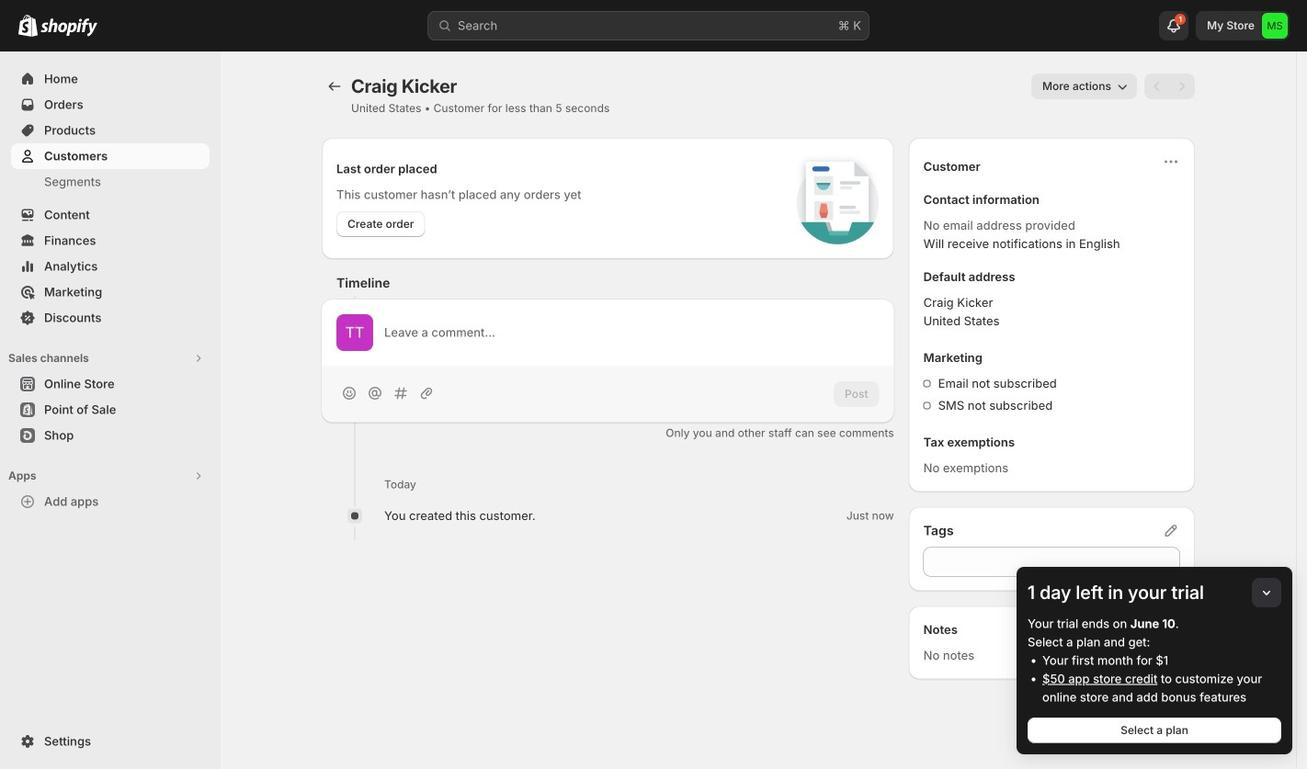 Task type: locate. For each thing, give the bounding box(es) containing it.
previous image
[[1149, 77, 1167, 96]]

next image
[[1173, 77, 1192, 96]]

shopify image
[[40, 18, 97, 37]]

my store image
[[1263, 13, 1288, 39]]

Leave a comment... text field
[[384, 324, 880, 342]]



Task type: vqa. For each thing, say whether or not it's contained in the screenshot.
the middle no
no



Task type: describe. For each thing, give the bounding box(es) containing it.
avatar with initials t t image
[[337, 314, 373, 351]]

shopify image
[[18, 14, 38, 37]]



